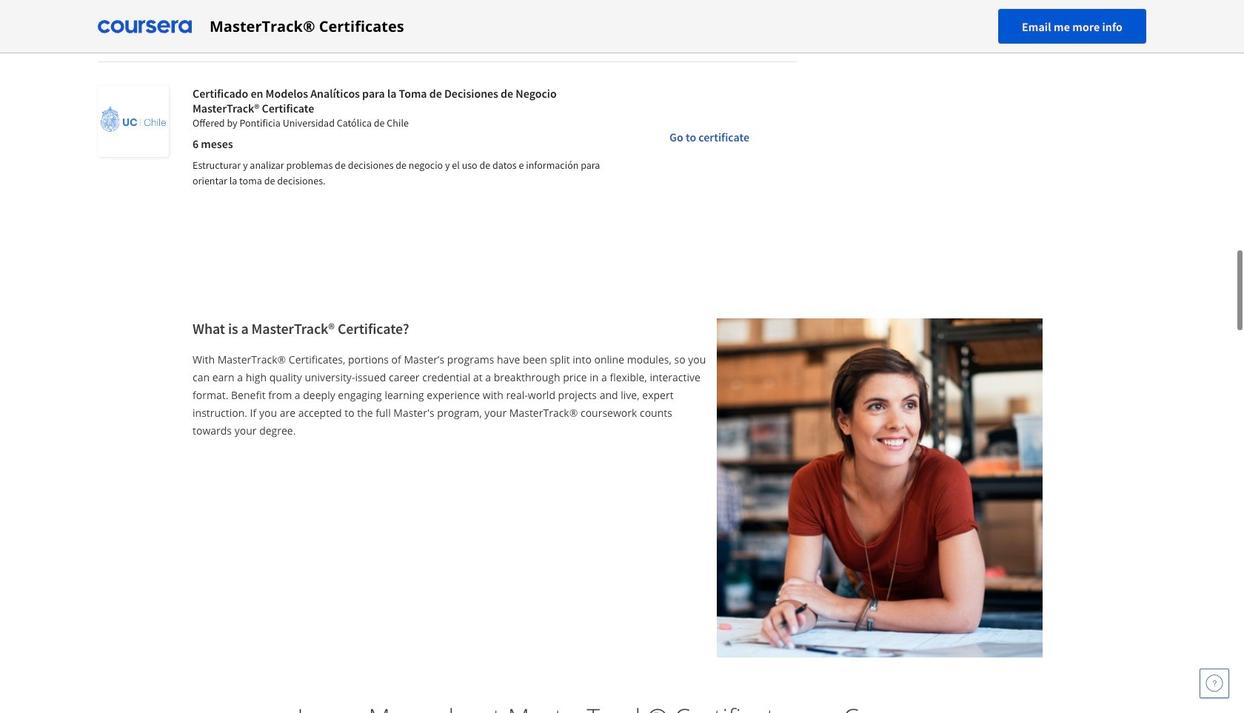 Task type: vqa. For each thing, say whether or not it's contained in the screenshot.
Coursera Image
yes



Task type: locate. For each thing, give the bounding box(es) containing it.
pontificia universidad católica de chile image
[[98, 0, 169, 38], [98, 86, 169, 157]]

help center image
[[1206, 675, 1224, 693]]

1 vertical spatial pontificia universidad católica de chile image
[[98, 86, 169, 157]]

2 pontificia universidad católica de chile image from the top
[[98, 86, 169, 157]]

1 pontificia universidad católica de chile image from the top
[[98, 0, 169, 38]]

0 vertical spatial pontificia universidad católica de chile image
[[98, 0, 169, 38]]



Task type: describe. For each thing, give the bounding box(es) containing it.
coursera image
[[98, 14, 192, 38]]



